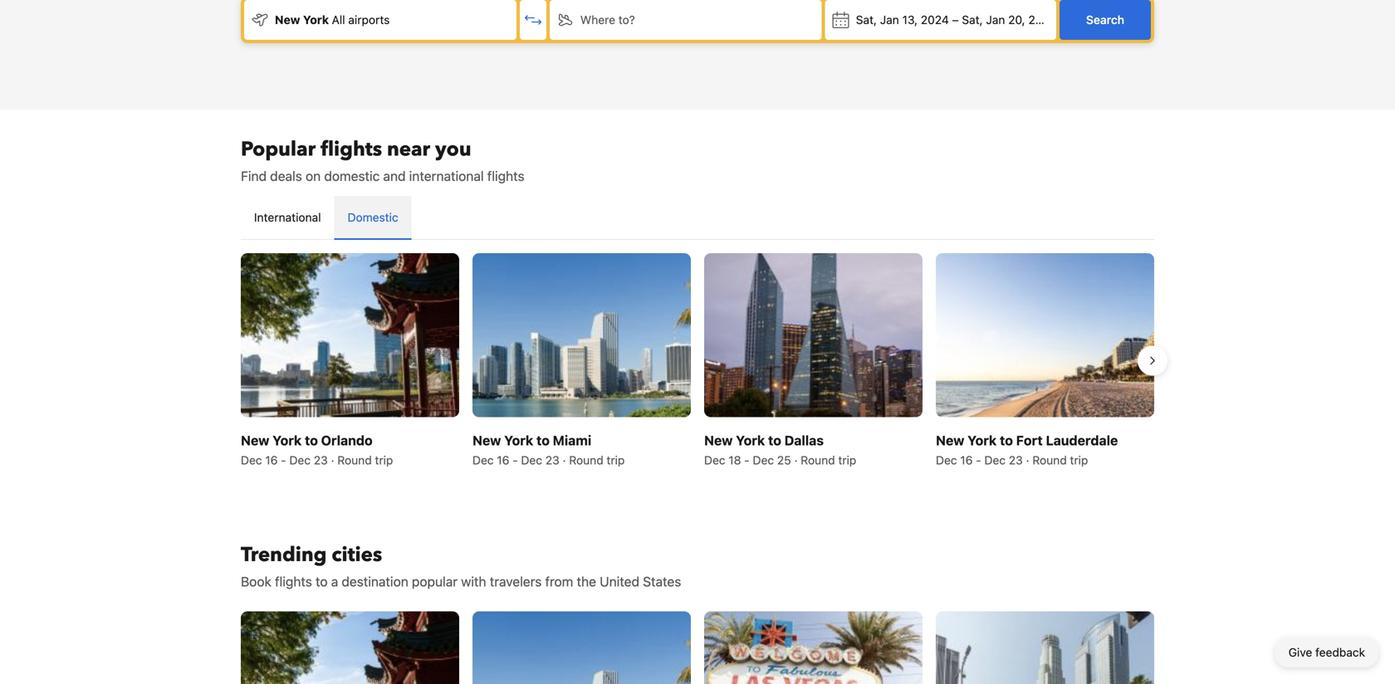 Task type: vqa. For each thing, say whether or not it's contained in the screenshot.
the scored 8.0 element
no



Task type: describe. For each thing, give the bounding box(es) containing it.
from
[[545, 574, 573, 590]]

new york to fort lauderdale image
[[936, 253, 1155, 417]]

trending cities book flights to a destination popular with travelers from the united states
[[241, 541, 681, 590]]

feedback
[[1316, 646, 1366, 660]]

23 inside new york to fort lauderdale dec 16 - dec 23 · round trip
[[1009, 453, 1023, 467]]

to for dallas
[[768, 433, 782, 448]]

16 for new york to orlando
[[265, 453, 278, 467]]

popular
[[241, 136, 316, 163]]

where to? button
[[550, 0, 822, 40]]

domestic button
[[334, 196, 412, 239]]

miami
[[553, 433, 592, 448]]

1 vertical spatial flights
[[487, 168, 525, 184]]

york for dallas
[[736, 433, 765, 448]]

round for new york to dallas
[[801, 453, 835, 467]]

destination
[[342, 574, 409, 590]]

orlando
[[321, 433, 373, 448]]

8 dec from the left
[[985, 453, 1006, 467]]

near
[[387, 136, 430, 163]]

find
[[241, 168, 267, 184]]

23 for miami
[[546, 453, 560, 467]]

2 sat, from the left
[[962, 13, 983, 27]]

give feedback button
[[1276, 638, 1379, 668]]

popular flights near you find deals on domestic and international flights
[[241, 136, 525, 184]]

search
[[1087, 13, 1125, 27]]

a
[[331, 574, 338, 590]]

round for new york to orlando
[[338, 453, 372, 467]]

· for miami
[[563, 453, 566, 467]]

airports
[[348, 13, 390, 27]]

- for dallas
[[745, 453, 750, 467]]

6 dec from the left
[[753, 453, 774, 467]]

lauderdale
[[1046, 433, 1118, 448]]

7 dec from the left
[[936, 453, 957, 467]]

cities
[[332, 541, 382, 569]]

1 2024 from the left
[[921, 13, 949, 27]]

where to?
[[581, 13, 635, 27]]

trip for new york to dallas
[[839, 453, 857, 467]]

new york to dallas image
[[704, 253, 923, 417]]

new for new york
[[275, 13, 300, 27]]

domestic
[[348, 211, 398, 224]]

york for airports
[[303, 13, 329, 27]]

new york to miami image
[[473, 253, 691, 417]]

to for fort
[[1000, 433, 1013, 448]]

domestic
[[324, 168, 380, 184]]

1 jan from the left
[[880, 13, 899, 27]]

- for miami
[[513, 453, 518, 467]]

16 for new york to miami
[[497, 453, 510, 467]]

with
[[461, 574, 486, 590]]

to inside trending cities book flights to a destination popular with travelers from the united states
[[316, 574, 328, 590]]

new york to fort lauderdale dec 16 - dec 23 · round trip
[[936, 433, 1118, 467]]

fort
[[1017, 433, 1043, 448]]

16 inside new york to fort lauderdale dec 16 - dec 23 · round trip
[[961, 453, 973, 467]]

round for new york to miami
[[569, 453, 604, 467]]



Task type: locate. For each thing, give the bounding box(es) containing it.
flights up domestic
[[321, 136, 382, 163]]

new york to orlando dec 16 - dec 23 · round trip
[[241, 433, 393, 467]]

round inside new york to fort lauderdale dec 16 - dec 23 · round trip
[[1033, 453, 1067, 467]]

18
[[729, 453, 741, 467]]

16
[[265, 453, 278, 467], [497, 453, 510, 467], [961, 453, 973, 467]]

2 vertical spatial flights
[[275, 574, 312, 590]]

1 dec from the left
[[241, 453, 262, 467]]

2 · from the left
[[563, 453, 566, 467]]

new for new york to fort lauderdale
[[936, 433, 965, 448]]

trip inside new york to miami dec 16 - dec 23 · round trip
[[607, 453, 625, 467]]

you
[[435, 136, 471, 163]]

round inside new york to orlando dec 16 - dec 23 · round trip
[[338, 453, 372, 467]]

flights inside trending cities book flights to a destination popular with travelers from the united states
[[275, 574, 312, 590]]

13,
[[903, 13, 918, 27]]

- inside new york to orlando dec 16 - dec 23 · round trip
[[281, 453, 286, 467]]

international button
[[241, 196, 334, 239]]

york for fort
[[968, 433, 997, 448]]

travelers
[[490, 574, 542, 590]]

popular
[[412, 574, 458, 590]]

all
[[332, 13, 345, 27]]

2 horizontal spatial 16
[[961, 453, 973, 467]]

to inside new york to dallas dec 18 - dec 25 · round trip
[[768, 433, 782, 448]]

2 horizontal spatial 23
[[1009, 453, 1023, 467]]

1 horizontal spatial flights
[[321, 136, 382, 163]]

dallas
[[785, 433, 824, 448]]

to inside new york to miami dec 16 - dec 23 · round trip
[[537, 433, 550, 448]]

1 · from the left
[[331, 453, 334, 467]]

flights
[[321, 136, 382, 163], [487, 168, 525, 184], [275, 574, 312, 590]]

sat, jan 13, 2024 – sat, jan 20, 2024 button
[[825, 0, 1057, 40]]

round down fort
[[1033, 453, 1067, 467]]

1 horizontal spatial sat,
[[962, 13, 983, 27]]

new for new york to miami
[[473, 433, 501, 448]]

york left fort
[[968, 433, 997, 448]]

25
[[777, 453, 791, 467]]

4 trip from the left
[[1070, 453, 1089, 467]]

sat, right –
[[962, 13, 983, 27]]

international
[[254, 211, 321, 224]]

1 sat, from the left
[[856, 13, 877, 27]]

york for orlando
[[273, 433, 302, 448]]

york for miami
[[504, 433, 534, 448]]

0 horizontal spatial 2024
[[921, 13, 949, 27]]

on
[[306, 168, 321, 184]]

to for orlando
[[305, 433, 318, 448]]

2 16 from the left
[[497, 453, 510, 467]]

1 23 from the left
[[314, 453, 328, 467]]

united
[[600, 574, 640, 590]]

flights right international
[[487, 168, 525, 184]]

· down fort
[[1026, 453, 1030, 467]]

23 inside new york to orlando dec 16 - dec 23 · round trip
[[314, 453, 328, 467]]

where
[[581, 13, 616, 27]]

· for orlando
[[331, 453, 334, 467]]

trip inside new york to fort lauderdale dec 16 - dec 23 · round trip
[[1070, 453, 1089, 467]]

- for orlando
[[281, 453, 286, 467]]

0 horizontal spatial flights
[[275, 574, 312, 590]]

1 round from the left
[[338, 453, 372, 467]]

to left orlando
[[305, 433, 318, 448]]

2024 left –
[[921, 13, 949, 27]]

deals
[[270, 168, 302, 184]]

23 down fort
[[1009, 453, 1023, 467]]

· down miami
[[563, 453, 566, 467]]

round down orlando
[[338, 453, 372, 467]]

york inside new york to dallas dec 18 - dec 25 · round trip
[[736, 433, 765, 448]]

give feedback
[[1289, 646, 1366, 660]]

york inside new york to fort lauderdale dec 16 - dec 23 · round trip
[[968, 433, 997, 448]]

0 horizontal spatial 16
[[265, 453, 278, 467]]

trip for new york to orlando
[[375, 453, 393, 467]]

3 round from the left
[[801, 453, 835, 467]]

new york to miami dec 16 - dec 23 · round trip
[[473, 433, 625, 467]]

york up 18
[[736, 433, 765, 448]]

region containing new york to orlando
[[228, 247, 1168, 475]]

jan left "20,"
[[986, 13, 1005, 27]]

· right 25
[[795, 453, 798, 467]]

0 horizontal spatial sat,
[[856, 13, 877, 27]]

to
[[305, 433, 318, 448], [537, 433, 550, 448], [768, 433, 782, 448], [1000, 433, 1013, 448], [316, 574, 328, 590]]

new york to dallas dec 18 - dec 25 · round trip
[[704, 433, 857, 467]]

to left 'a' on the bottom left
[[316, 574, 328, 590]]

sat,
[[856, 13, 877, 27], [962, 13, 983, 27]]

new york to orlando image
[[241, 253, 459, 417]]

to left fort
[[1000, 433, 1013, 448]]

- inside new york to dallas dec 18 - dec 25 · round trip
[[745, 453, 750, 467]]

tab list
[[241, 196, 1155, 241]]

2024 right "20,"
[[1029, 13, 1057, 27]]

2 2024 from the left
[[1029, 13, 1057, 27]]

0 vertical spatial flights
[[321, 136, 382, 163]]

1 16 from the left
[[265, 453, 278, 467]]

book
[[241, 574, 272, 590]]

· inside new york to miami dec 16 - dec 23 · round trip
[[563, 453, 566, 467]]

trip
[[375, 453, 393, 467], [607, 453, 625, 467], [839, 453, 857, 467], [1070, 453, 1089, 467]]

dec
[[241, 453, 262, 467], [289, 453, 311, 467], [473, 453, 494, 467], [521, 453, 542, 467], [704, 453, 726, 467], [753, 453, 774, 467], [936, 453, 957, 467], [985, 453, 1006, 467]]

- inside new york to fort lauderdale dec 16 - dec 23 · round trip
[[976, 453, 982, 467]]

1 horizontal spatial 23
[[546, 453, 560, 467]]

–
[[952, 13, 959, 27]]

23 for orlando
[[314, 453, 328, 467]]

3 16 from the left
[[961, 453, 973, 467]]

region
[[228, 247, 1168, 475]]

2 round from the left
[[569, 453, 604, 467]]

23 down orlando
[[314, 453, 328, 467]]

and
[[383, 168, 406, 184]]

-
[[281, 453, 286, 467], [513, 453, 518, 467], [745, 453, 750, 467], [976, 453, 982, 467]]

· inside new york to dallas dec 18 - dec 25 · round trip
[[795, 453, 798, 467]]

york left all in the top left of the page
[[303, 13, 329, 27]]

16 inside new york to miami dec 16 - dec 23 · round trip
[[497, 453, 510, 467]]

3 · from the left
[[795, 453, 798, 467]]

3 23 from the left
[[1009, 453, 1023, 467]]

sat, left 13,
[[856, 13, 877, 27]]

0 horizontal spatial 23
[[314, 453, 328, 467]]

2 jan from the left
[[986, 13, 1005, 27]]

new
[[275, 13, 300, 27], [241, 433, 269, 448], [473, 433, 501, 448], [704, 433, 733, 448], [936, 433, 965, 448]]

4 round from the left
[[1033, 453, 1067, 467]]

to inside new york to orlando dec 16 - dec 23 · round trip
[[305, 433, 318, 448]]

york left miami
[[504, 433, 534, 448]]

· inside new york to orlando dec 16 - dec 23 · round trip
[[331, 453, 334, 467]]

sat, jan 13, 2024 – sat, jan 20, 2024
[[856, 13, 1057, 27]]

tab list containing international
[[241, 196, 1155, 241]]

1 - from the left
[[281, 453, 286, 467]]

round inside new york to miami dec 16 - dec 23 · round trip
[[569, 453, 604, 467]]

to for miami
[[537, 433, 550, 448]]

·
[[331, 453, 334, 467], [563, 453, 566, 467], [795, 453, 798, 467], [1026, 453, 1030, 467]]

jan
[[880, 13, 899, 27], [986, 13, 1005, 27]]

4 dec from the left
[[521, 453, 542, 467]]

new inside new york to dallas dec 18 - dec 25 · round trip
[[704, 433, 733, 448]]

round down miami
[[569, 453, 604, 467]]

2 dec from the left
[[289, 453, 311, 467]]

2024
[[921, 13, 949, 27], [1029, 13, 1057, 27]]

trip for new york to miami
[[607, 453, 625, 467]]

to?
[[619, 13, 635, 27]]

3 trip from the left
[[839, 453, 857, 467]]

2 - from the left
[[513, 453, 518, 467]]

- inside new york to miami dec 16 - dec 23 · round trip
[[513, 453, 518, 467]]

23 inside new york to miami dec 16 - dec 23 · round trip
[[546, 453, 560, 467]]

· for dallas
[[795, 453, 798, 467]]

flights down trending
[[275, 574, 312, 590]]

2 23 from the left
[[546, 453, 560, 467]]

the
[[577, 574, 596, 590]]

4 · from the left
[[1026, 453, 1030, 467]]

york inside new york to orlando dec 16 - dec 23 · round trip
[[273, 433, 302, 448]]

york
[[303, 13, 329, 27], [273, 433, 302, 448], [504, 433, 534, 448], [736, 433, 765, 448], [968, 433, 997, 448]]

23 down miami
[[546, 453, 560, 467]]

york inside new york to miami dec 16 - dec 23 · round trip
[[504, 433, 534, 448]]

york left orlando
[[273, 433, 302, 448]]

1 horizontal spatial jan
[[986, 13, 1005, 27]]

new for new york to dallas
[[704, 433, 733, 448]]

4 - from the left
[[976, 453, 982, 467]]

round down dallas
[[801, 453, 835, 467]]

16 inside new york to orlando dec 16 - dec 23 · round trip
[[265, 453, 278, 467]]

new inside new york to miami dec 16 - dec 23 · round trip
[[473, 433, 501, 448]]

international
[[409, 168, 484, 184]]

to up 25
[[768, 433, 782, 448]]

trip inside new york to dallas dec 18 - dec 25 · round trip
[[839, 453, 857, 467]]

to left miami
[[537, 433, 550, 448]]

· down orlando
[[331, 453, 334, 467]]

3 - from the left
[[745, 453, 750, 467]]

new inside new york to orlando dec 16 - dec 23 · round trip
[[241, 433, 269, 448]]

trip inside new york to orlando dec 16 - dec 23 · round trip
[[375, 453, 393, 467]]

jan left 13,
[[880, 13, 899, 27]]

new for new york to orlando
[[241, 433, 269, 448]]

2 trip from the left
[[607, 453, 625, 467]]

20,
[[1009, 13, 1026, 27]]

1 trip from the left
[[375, 453, 393, 467]]

trending
[[241, 541, 327, 569]]

23
[[314, 453, 328, 467], [546, 453, 560, 467], [1009, 453, 1023, 467]]

new york all airports
[[275, 13, 390, 27]]

search button
[[1060, 0, 1151, 40]]

to inside new york to fort lauderdale dec 16 - dec 23 · round trip
[[1000, 433, 1013, 448]]

3 dec from the left
[[473, 453, 494, 467]]

give
[[1289, 646, 1313, 660]]

states
[[643, 574, 681, 590]]

5 dec from the left
[[704, 453, 726, 467]]

new inside new york to fort lauderdale dec 16 - dec 23 · round trip
[[936, 433, 965, 448]]

· inside new york to fort lauderdale dec 16 - dec 23 · round trip
[[1026, 453, 1030, 467]]

round
[[338, 453, 372, 467], [569, 453, 604, 467], [801, 453, 835, 467], [1033, 453, 1067, 467]]

round inside new york to dallas dec 18 - dec 25 · round trip
[[801, 453, 835, 467]]

1 horizontal spatial 2024
[[1029, 13, 1057, 27]]

2 horizontal spatial flights
[[487, 168, 525, 184]]

0 horizontal spatial jan
[[880, 13, 899, 27]]

1 horizontal spatial 16
[[497, 453, 510, 467]]



